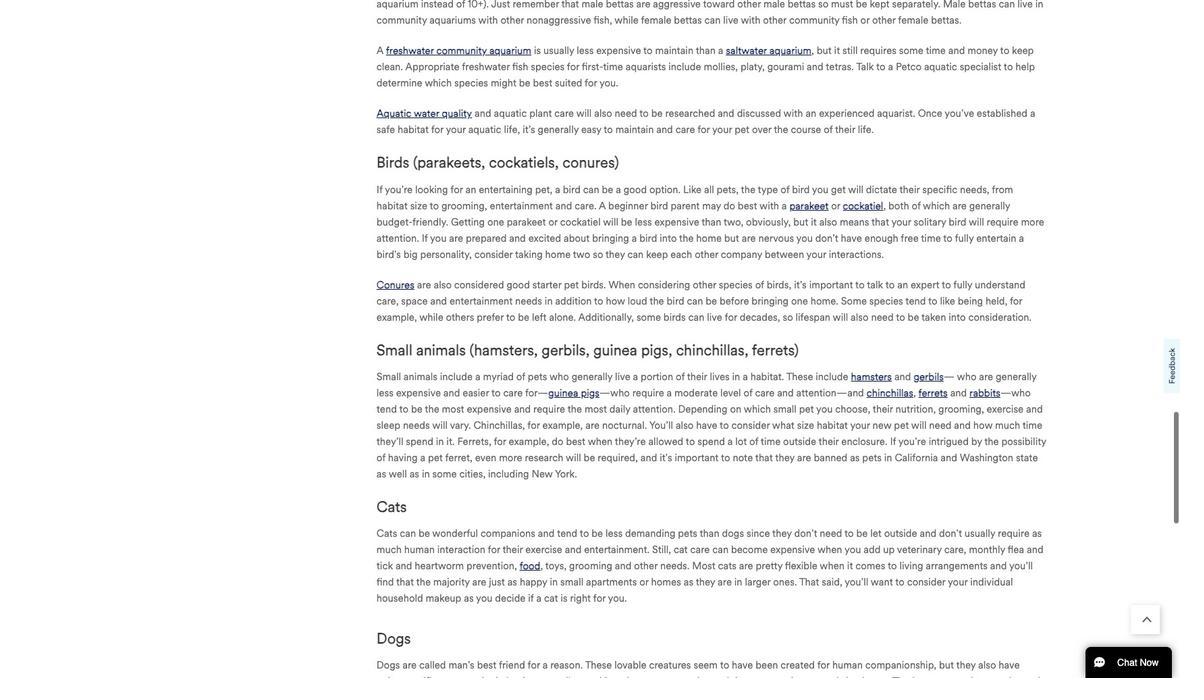 Task type: describe. For each thing, give the bounding box(es) containing it.
of right "lot"
[[750, 436, 759, 448]]

0 horizontal spatial guinea
[[549, 387, 579, 399]]

small for small animals include a myriad of pets who generally live a portion of their lives in a habitat. these include hamsters and gerbils
[[377, 371, 401, 383]]

lifespan
[[796, 311, 831, 323]]

parakeet inside ', both of which are generally budget-friendly. getting one parakeet or cockatiel will be less expensive than two, obviously, but it also means that your solitary bird will require more attention. if you are prepared and excited about bringing a bird into the home but are nervous you don't have enough free time to fully entertain a bird's big personality, consider taking home two so they can keep each other company between your interactions.'
[[507, 216, 546, 228]]

time up possibility
[[1023, 419, 1043, 432]]

pets,
[[717, 184, 739, 196]]

to down the up
[[888, 560, 897, 572]]

you. inside , toys, grooming and other needs. most cats are pretty flexible when it comes to living arrangements and you'll find that the majority are just as happy in small apartments or homes as they are in larger ones. that said, you'll want to consider your individual household makeup as you decide if a cat is right for you.
[[608, 592, 627, 605]]

can up heartworm
[[400, 528, 416, 540]]

cockatiel link
[[843, 198, 884, 214]]

are down cats on the right bottom
[[718, 576, 732, 588]]

which inside , but it still requires some time and money to keep clean. appropriate freshwater fish species for first-time aquarists include mollies, platy, gourami and tetras. talk to a petco aquatic specialist to help determine which species might be best suited for you.
[[425, 77, 452, 89]]

to up aquarists
[[644, 45, 653, 57]]

be inside and aquatic plant care will also need to be researched and discussed with an experienced aquarist. once you've established a safe habitat for your aquatic life, it's generally easy to maintain and care for your pet over the course of their life.
[[652, 108, 663, 120]]

1 horizontal spatial parakeet
[[790, 200, 829, 212]]

generally up "pigs" at the bottom of page
[[572, 371, 613, 383]]

need inside are also considered good starter pet birds. when considering other species of birds, it's important to talk to an expert to fully understand care, space and entertainment needs in addition to how loud the bird can be before bringing one home. some species tend to like being held, for example, while others prefer to be left alone. additionally, some birds can live for decades, so lifespan will also need to be taken into consideration.
[[872, 311, 894, 323]]

require inside —who tend to be the most expensive and require the most daily attention. depending on which small pet you choose, their nutrition, grooming, exercise and sleep needs will vary. chinchillas, for example, are nocturnal. you'll also have to consider what size habitat your new pet will need and how much time they'll spend in it. ferrets, for example, do best when they're allowed to spend a lot of time outside their enclosure. if you're intrigued by the possibility of having a pet ferret, even more research will be required, and it's important to note that they are banned as pets in california and washington state as well as in some cities, including new york.
[[534, 403, 565, 415]]

gerbils,
[[542, 341, 590, 359]]

best inside —who tend to be the most expensive and require the most daily attention. depending on which small pet you choose, their nutrition, grooming, exercise and sleep needs will vary. chinchillas, for example, are nocturnal. you'll also have to consider what size habitat your new pet will need and how much time they'll spend in it. ferrets, for example, do best when they're allowed to spend a lot of time outside their enclosure. if you're intrigued by the possibility of having a pet ferret, even more research will be required, and it's important to note that they are banned as pets in california and washington state as well as in some cities, including new york.
[[566, 436, 586, 448]]

suited
[[555, 77, 583, 89]]

1 horizontal spatial these
[[787, 371, 814, 383]]

other inside , toys, grooming and other needs. most cats are pretty flexible when it comes to living arrangements and you'll find that the majority are just as happy in small apartments or homes as they are in larger ones. that said, you'll want to consider your individual household makeup as you decide if a cat is right for you.
[[634, 560, 658, 572]]

your down researched
[[713, 124, 732, 136]]

0 vertical spatial pets
[[528, 371, 548, 383]]

a up mollies,
[[719, 45, 724, 57]]

platy,
[[741, 61, 765, 73]]

been
[[756, 659, 779, 672]]

friendly.
[[413, 216, 449, 228]]

are left just
[[473, 576, 487, 588]]

1 horizontal spatial guinea
[[594, 341, 638, 359]]

depending
[[679, 403, 728, 415]]

consideration.
[[969, 311, 1032, 323]]

to left 'note'
[[721, 452, 731, 464]]

1 vertical spatial aquatic
[[494, 108, 527, 120]]

reason.
[[551, 659, 583, 672]]

keep inside , but it still requires some time and money to keep clean. appropriate freshwater fish species for first-time aquarists include mollies, platy, gourami and tetras. talk to a petco aquatic specialist to help determine which species might be best suited for you.
[[1013, 45, 1034, 57]]

for right friend
[[528, 659, 540, 672]]

the inside are also considered good starter pet birds. when considering other species of birds, it's important to talk to an expert to fully understand care, space and entertainment needs in addition to how loud the bird can be before bringing one home. some species tend to like being held, for example, while others prefer to be left alone. additionally, some birds can live for decades, so lifespan will also need to be taken into consideration.
[[650, 295, 665, 307]]

cats can be wonderful companions and tend to be less demanding pets than dogs since they don't need to be let outside and don't usually require as much human interaction for their exercise and entertainment. still, cat care can become expensive when you add up veterinary care, monthly flea and tick and heartworm prevention,
[[377, 528, 1044, 572]]

which inside ', both of which are generally budget-friendly. getting one parakeet or cockatiel will be less expensive than two, obviously, but it also means that your solitary bird will require more attention. if you are prepared and excited about bringing a bird into the home but are nervous you don't have enough free time to fully entertain a bird's big personality, consider taking home two so they can keep each other company between your interactions.'
[[923, 200, 951, 212]]

pets inside —who tend to be the most expensive and require the most daily attention. depending on which small pet you choose, their nutrition, grooming, exercise and sleep needs will vary. chinchillas, for example, are nocturnal. you'll also have to consider what size habitat your new pet will need and how much time they'll spend in it. ferrets, for example, do best when they're allowed to spend a lot of time outside their enclosure. if you're intrigued by the possibility of having a pet ferret, even more research will be required, and it's important to note that they are banned as pets in california and washington state as well as in some cities, including new york.
[[863, 452, 882, 464]]

a left "lot"
[[728, 436, 733, 448]]

0 horizontal spatial include
[[440, 371, 473, 383]]

and up possibility
[[1027, 403, 1043, 415]]

to right want
[[896, 576, 905, 588]]

but inside dogs are called man's best friend for a reason. these lovable creatures seem to have been created for human companionship, but they also have quite
[[940, 659, 955, 672]]

and inside ', both of which are generally budget-friendly. getting one parakeet or cockatiel will be less expensive than two, obviously, but it also means that your solitary bird will require more attention. if you are prepared and excited about bringing a bird into the home but are nervous you don't have enough free time to fully entertain a bird's big personality, consider taking home two so they can keep each other company between your interactions.'
[[509, 232, 526, 244]]

when inside —who tend to be the most expensive and require the most daily attention. depending on which small pet you choose, their nutrition, grooming, exercise and sleep needs will vary. chinchillas, for example, are nocturnal. you'll also have to consider what size habitat your new pet will need and how much time they'll spend in it. ferrets, for example, do best when they're allowed to spend a lot of time outside their enclosure. if you're intrigued by the possibility of having a pet ferret, even more research will be required, and it's important to note that they are banned as pets in california and washington state as well as in some cities, including new york.
[[588, 436, 613, 448]]

it's
[[660, 452, 673, 464]]

to right talk
[[886, 279, 895, 291]]

and down researched
[[657, 124, 673, 136]]

birds
[[664, 311, 686, 323]]

species up suited
[[531, 61, 565, 73]]

easy
[[582, 124, 602, 136]]

of inside if you're looking for an entertaining pet, a bird can be a good option. like all pets, the type of bird you get will dictate their specific needs, from habitat size to grooming, entertainment and care. a beginner bird parent may do best with a
[[781, 184, 790, 196]]

guinea pigs —who require a moderate level of care and attention—and chinchillas , ferrets and rabbits
[[549, 387, 1001, 399]]

2 vertical spatial aquatic
[[469, 124, 502, 136]]

for down for—
[[528, 419, 540, 432]]

their inside if you're looking for an entertaining pet, a bird can be a good option. like all pets, the type of bird you get will dictate their specific needs, from habitat size to grooming, entertainment and care. a beginner bird parent may do best with a
[[900, 184, 920, 196]]

to right "talk"
[[877, 61, 886, 73]]

best inside dogs are called man's best friend for a reason. these lovable creatures seem to have been created for human companionship, but they also have quite
[[477, 659, 497, 672]]

less inside ', both of which are generally budget-friendly. getting one parakeet or cockatiel will be less expensive than two, obviously, but it also means that your solitary bird will require more attention. if you are prepared and excited about bringing a bird into the home but are nervous you don't have enough free time to fully entertain a bird's big personality, consider taking home two so they can keep each other company between your interactions.'
[[635, 216, 652, 228]]

freshwater community aquarium link
[[386, 43, 532, 59]]

pet down attention—and
[[800, 403, 814, 415]]

cats for cats
[[377, 498, 407, 516]]

also inside and aquatic plant care will also need to be researched and discussed with an experienced aquarist. once you've established a safe habitat for your aquatic life, it's generally easy to maintain and care for your pet over the course of their life.
[[595, 108, 613, 120]]

have inside ', both of which are generally budget-friendly. getting one parakeet or cockatiel will be less expensive than two, obviously, but it also means that your solitary bird will require more attention. if you are prepared and excited about bringing a bird into the home but are nervous you don't have enough free time to fully entertain a bird's big personality, consider taking home two so they can keep each other company between your interactions.'
[[841, 232, 863, 244]]

intrigued
[[929, 436, 969, 448]]

lovable
[[615, 659, 647, 672]]

0 vertical spatial freshwater
[[386, 45, 434, 57]]

include inside , but it still requires some time and money to keep clean. appropriate freshwater fish species for first-time aquarists include mollies, platy, gourami and tetras. talk to a petco aquatic specialist to help determine which species might be best suited for you.
[[669, 61, 702, 73]]

to down depending
[[720, 419, 729, 432]]

when inside , toys, grooming and other needs. most cats are pretty flexible when it comes to living arrangements and you'll find that the majority are just as happy in small apartments or homes as they are in larger ones. that said, you'll want to consider your individual household makeup as you decide if a cat is right for you.
[[820, 560, 845, 572]]

taking
[[515, 248, 543, 261]]

the inside and aquatic plant care will also need to be researched and discussed with an experienced aquarist. once you've established a safe habitat for your aquatic life, it's generally easy to maintain and care for your pet over the course of their life.
[[774, 124, 789, 136]]

can inside ', both of which are generally budget-friendly. getting one parakeet or cockatiel will be less expensive than two, obviously, but it also means that your solitary bird will require more attention. if you are prepared and excited about bringing a bird into the home but are nervous you don't have enough free time to fully entertain a bird's big personality, consider taking home two so they can keep each other company between your interactions.'
[[628, 248, 644, 261]]

you'll
[[650, 419, 674, 432]]

keep inside ', both of which are generally budget-friendly. getting one parakeet or cockatiel will be less expensive than two, obviously, but it also means that your solitary bird will require more attention. if you are prepared and excited about bringing a bird into the home but are nervous you don't have enough free time to fully entertain a bird's big personality, consider taking home two so they can keep each other company between your interactions.'
[[647, 248, 668, 261]]

attention. inside —who tend to be the most expensive and require the most daily attention. depending on which small pet you choose, their nutrition, grooming, exercise and sleep needs will vary. chinchillas, for example, are nocturnal. you'll also have to consider what size habitat your new pet will need and how much time they'll spend in it. ferrets, for example, do best when they're allowed to spend a lot of time outside their enclosure. if you're intrigued by the possibility of having a pet ferret, even more research will be required, and it's important to note that they are banned as pets in california and washington state as well as in some cities, including new york.
[[633, 403, 676, 415]]

to left taken
[[896, 311, 906, 323]]

1 vertical spatial live
[[615, 371, 631, 383]]

for down water
[[431, 124, 444, 136]]

are up 'company'
[[742, 232, 756, 244]]

that
[[800, 576, 820, 588]]

that inside —who tend to be the most expensive and require the most daily attention. depending on which small pet you choose, their nutrition, grooming, exercise and sleep needs will vary. chinchillas, for example, are nocturnal. you'll also have to consider what size habitat your new pet will need and how much time they'll spend in it. ferrets, for example, do best when they're allowed to spend a lot of time outside their enclosure. if you're intrigued by the possibility of having a pet ferret, even more research will be required, and it's important to note that they are banned as pets in california and washington state as well as in some cities, including new york.
[[756, 452, 773, 464]]

how inside —who tend to be the most expensive and require the most daily attention. depending on which small pet you choose, their nutrition, grooming, exercise and sleep needs will vary. chinchillas, for example, are nocturnal. you'll also have to consider what size habitat your new pet will need and how much time they'll spend in it. ferrets, for example, do best when they're allowed to spend a lot of time outside their enclosure. if you're intrigued by the possibility of having a pet ferret, even more research will be required, and it's important to note that they are banned as pets in california and washington state as well as in some cities, including new york.
[[974, 419, 993, 432]]

ferrets link
[[919, 385, 948, 401]]

care, inside are also considered good starter pet birds. when considering other species of birds, it's important to talk to an expert to fully understand care, space and entertainment needs in addition to how loud the bird can be before bringing one home. some species tend to like being held, for example, while others prefer to be left alone. additionally, some birds can live for decades, so lifespan will also need to be taken into consideration.
[[377, 295, 399, 307]]

a up obviously,
[[782, 200, 787, 212]]

care.
[[575, 200, 597, 212]]

cities,
[[460, 468, 486, 480]]

new
[[532, 468, 553, 480]]

1 vertical spatial example,
[[543, 419, 583, 432]]

taken
[[922, 311, 947, 323]]

time down what
[[761, 436, 781, 448]]

do inside if you're looking for an entertaining pet, a bird can be a good option. like all pets, the type of bird you get will dictate their specific needs, from habitat size to grooming, entertainment and care. a beginner bird parent may do best with a
[[724, 200, 736, 212]]

rabbits
[[970, 387, 1001, 399]]

—
[[944, 371, 955, 383]]

in right lives
[[733, 371, 741, 383]]

to right and tend
[[580, 528, 589, 540]]

big
[[404, 248, 418, 261]]

and up chinchillas link
[[895, 371, 912, 383]]

other inside ', both of which are generally budget-friendly. getting one parakeet or cockatiel will be less expensive than two, obviously, but it also means that your solitary bird will require more attention. if you are prepared and excited about bringing a bird into the home but are nervous you don't have enough free time to fully entertain a bird's big personality, consider taking home two so they can keep each other company between your interactions.'
[[695, 248, 719, 261]]

good inside are also considered good starter pet birds. when considering other species of birds, it's important to talk to an expert to fully understand care, space and entertainment needs in addition to how loud the bird can be before bringing one home. some species tend to like being held, for example, while others prefer to be left alone. additionally, some birds can live for decades, so lifespan will also need to be taken into consideration.
[[507, 279, 530, 291]]

prevention,
[[467, 560, 517, 572]]

a right entertain
[[1020, 232, 1025, 244]]

specific
[[923, 184, 958, 196]]

and down and tend
[[565, 544, 582, 556]]

can inside if you're looking for an entertaining pet, a bird can be a good option. like all pets, the type of bird you get will dictate their specific needs, from habitat size to grooming, entertainment and care. a beginner bird parent may do best with a
[[583, 184, 600, 196]]

be up entertainment.
[[592, 528, 603, 540]]

0 vertical spatial is
[[534, 45, 541, 57]]

aquarists
[[626, 61, 666, 73]]

don't up arrangements
[[940, 528, 963, 540]]

0 vertical spatial or
[[832, 200, 841, 212]]

add
[[864, 544, 881, 556]]

and left money
[[949, 45, 966, 57]]

1 who from the left
[[550, 371, 569, 383]]

gourami
[[768, 61, 805, 73]]

to up like
[[942, 279, 952, 291]]

determine
[[377, 77, 423, 89]]

of down they'll
[[377, 452, 386, 464]]

their up banned
[[819, 436, 839, 448]]

become
[[732, 544, 768, 556]]

to inside — who are generally less expensive and easier to care for—
[[492, 387, 501, 399]]

ferrets)
[[752, 341, 799, 359]]

require inside cats can be wonderful companions and tend to be less demanding pets than dogs since they don't need to be let outside and don't usually require as much human interaction for their exercise and entertainment. still, cat care can become expensive when you add up veterinary care, monthly flea and tick and heartworm prevention,
[[998, 528, 1030, 540]]

2 horizontal spatial include
[[816, 371, 849, 383]]

toys,
[[546, 560, 567, 572]]

up
[[884, 544, 895, 556]]

are inside dogs are called man's best friend for a reason. these lovable creatures seem to have been created for human companionship, but they also have quite
[[403, 659, 417, 672]]

safe
[[377, 124, 395, 136]]

will up entertain
[[969, 216, 985, 228]]

and down intrigued at the bottom of the page
[[941, 452, 958, 464]]

entertainment.
[[584, 544, 650, 556]]

but inside , but it still requires some time and money to keep clean. appropriate freshwater fish species for first-time aquarists include mollies, platy, gourami and tetras. talk to a petco aquatic specialist to help determine which species might be best suited for you.
[[817, 45, 832, 57]]

it inside , but it still requires some time and money to keep clean. appropriate freshwater fish species for first-time aquarists include mollies, platy, gourami and tetras. talk to a petco aquatic specialist to help determine which species might be best suited for you.
[[835, 45, 840, 57]]

so inside are also considered good starter pet birds. when considering other species of birds, it's important to talk to an expert to fully understand care, space and entertainment needs in addition to how loud the bird can be before bringing one home. some species tend to like being held, for example, while others prefer to be left alone. additionally, some birds can live for decades, so lifespan will also need to be taken into consideration.
[[783, 311, 794, 323]]

generally inside ', both of which are generally budget-friendly. getting one parakeet or cockatiel will be less expensive than two, obviously, but it also means that your solitary bird will require more attention. if you are prepared and excited about bringing a bird into the home but are nervous you don't have enough free time to fully entertain a bird's big personality, consider taking home two so they can keep each other company between your interactions.'
[[970, 200, 1011, 212]]

less up first-
[[577, 45, 594, 57]]

vary.
[[450, 419, 471, 432]]

grooming
[[570, 560, 613, 572]]

let
[[871, 528, 882, 540]]

seem
[[694, 659, 718, 672]]

dogs for dogs
[[377, 630, 411, 648]]

care down researched
[[676, 124, 695, 136]]

mollies,
[[704, 61, 738, 73]]

like
[[684, 184, 702, 196]]

a right the having at the left of the page
[[420, 452, 426, 464]]

to right "allowed"
[[686, 436, 695, 448]]

but down two,
[[725, 232, 740, 244]]

need inside and aquatic plant care will also need to be researched and discussed with an experienced aquarist. once you've established a safe habitat for your aquatic life, it's generally easy to maintain and care for your pet over the course of their life.
[[615, 108, 637, 120]]

it's inside are also considered good starter pet birds. when considering other species of birds, it's important to talk to an expert to fully understand care, space and entertainment needs in addition to how loud the bird can be before bringing one home. some species tend to like being held, for example, while others prefer to be left alone. additionally, some birds can live for decades, so lifespan will also need to be taken into consideration.
[[795, 279, 807, 291]]

and up intrigued at the bottom of the page
[[955, 419, 971, 432]]

much inside cats can be wonderful companions and tend to be less demanding pets than dogs since they don't need to be let outside and don't usually require as much human interaction for their exercise and entertainment. still, cat care can become expensive when you add up veterinary care, monthly flea and tick and heartworm prevention,
[[377, 544, 402, 556]]

which inside —who tend to be the most expensive and require the most daily attention. depending on which small pet you choose, their nutrition, grooming, exercise and sleep needs will vary. chinchillas, for example, are nocturnal. you'll also have to consider what size habitat your new pet will need and how much time they'll spend in it. ferrets, for example, do best when they're allowed to spend a lot of time outside their enclosure. if you're intrigued by the possibility of having a pet ferret, even more research will be required, and it's important to note that they are banned as pets in california and washington state as well as in some cities, including new york.
[[744, 403, 771, 415]]

plant
[[530, 108, 552, 120]]

best inside , but it still requires some time and money to keep clean. appropriate freshwater fish species for first-time aquarists include mollies, platy, gourami and tetras. talk to a petco aquatic specialist to help determine which species might be best suited for you.
[[533, 77, 553, 89]]

personality,
[[420, 248, 472, 261]]

pet right new on the right
[[895, 419, 909, 432]]

if inside ', both of which are generally budget-friendly. getting one parakeet or cockatiel will be less expensive than two, obviously, but it also means that your solitary bird will require more attention. if you are prepared and excited about bringing a bird into the home but are nervous you don't have enough free time to fully entertain a bird's big personality, consider taking home two so they can keep each other company between your interactions.'
[[422, 232, 428, 244]]

might
[[491, 77, 517, 89]]

individual
[[971, 576, 1014, 588]]

their inside and aquatic plant care will also need to be researched and discussed with an experienced aquarist. once you've established a safe habitat for your aquatic life, it's generally easy to maintain and care for your pet over the course of their life.
[[836, 124, 856, 136]]

to left help
[[1004, 61, 1014, 73]]

help
[[1016, 61, 1036, 73]]

option.
[[650, 184, 681, 196]]

home.
[[811, 295, 839, 307]]

pets inside cats can be wonderful companions and tend to be less demanding pets than dogs since they don't need to be let outside and don't usually require as much human interaction for their exercise and entertainment. still, cat care can become expensive when you add up veterinary care, monthly flea and tick and heartworm prevention,
[[678, 528, 698, 540]]

two
[[573, 248, 591, 261]]

a inside dogs are called man's best friend for a reason. these lovable creatures seem to have been created for human companionship, but they also have quite
[[543, 659, 548, 672]]

are also considered good starter pet birds. when considering other species of birds, it's important to talk to an expert to fully understand care, space and entertainment needs in addition to how loud the bird can be before bringing one home. some species tend to like being held, for example, while others prefer to be left alone. additionally, some birds can live for decades, so lifespan will also need to be taken into consideration.
[[377, 279, 1035, 323]]

of right "level"
[[744, 387, 753, 399]]

2 vertical spatial example,
[[509, 436, 550, 448]]

enough
[[865, 232, 899, 244]]

obviously,
[[746, 216, 791, 228]]

1 vertical spatial home
[[546, 248, 571, 261]]

or inside ', both of which are generally budget-friendly. getting one parakeet or cockatiel will be less expensive than two, obviously, but it also means that your solitary bird will require more attention. if you are prepared and excited about bringing a bird into the home but are nervous you don't have enough free time to fully entertain a bird's big personality, consider taking home two so they can keep each other company between your interactions.'
[[549, 216, 558, 228]]

a down beginner
[[632, 232, 637, 244]]

require inside ', both of which are generally budget-friendly. getting one parakeet or cockatiel will be less expensive than two, obviously, but it also means that your solitary bird will require more attention. if you are prepared and excited about bringing a bird into the home but are nervous you don't have enough free time to fully entertain a bird's big personality, consider taking home two so they can keep each other company between your interactions.'
[[987, 216, 1019, 228]]

than inside ', both of which are generally budget-friendly. getting one parakeet or cockatiel will be less expensive than two, obviously, but it also means that your solitary bird will require more attention. if you are prepared and excited about bringing a bird into the home but are nervous you don't have enough free time to fully entertain a bird's big personality, consider taking home two so they can keep each other company between your interactions.'
[[702, 216, 722, 228]]

0 vertical spatial a
[[377, 45, 384, 57]]

cockatiel inside ', both of which are generally budget-friendly. getting one parakeet or cockatiel will be less expensive than two, obviously, but it also means that your solitary bird will require more attention. if you are prepared and excited about bringing a bird into the home but are nervous you don't have enough free time to fully entertain a bird's big personality, consider taking home two so they can keep each other company between your interactions.'
[[561, 216, 601, 228]]

to left talk
[[856, 279, 865, 291]]

by
[[972, 436, 983, 448]]

be left let on the right bottom
[[857, 528, 868, 540]]

in down toys,
[[550, 576, 558, 588]]

1 horizontal spatial cockatiel
[[843, 200, 884, 212]]

research
[[525, 452, 564, 464]]

care down the habitat.
[[756, 387, 775, 399]]

0 vertical spatial usually
[[544, 45, 574, 57]]

are left banned
[[798, 452, 812, 464]]

have inside —who tend to be the most expensive and require the most daily attention. depending on which small pet you choose, their nutrition, grooming, exercise and sleep needs will vary. chinchillas, for example, are nocturnal. you'll also have to consider what size habitat your new pet will need and how much time they'll spend in it. ferrets, for example, do best when they're allowed to spend a lot of time outside their enclosure. if you're intrigued by the possibility of having a pet ferret, even more research will be required, and it's important to note that they are banned as pets in california and washington state as well as in some cities, including new york.
[[697, 419, 718, 432]]

between
[[765, 248, 805, 261]]

care inside cats can be wonderful companions and tend to be less demanding pets than dogs since they don't need to be let outside and don't usually require as much human interaction for their exercise and entertainment. still, cat care can become expensive when you add up veterinary care, monthly flea and tick and heartworm prevention,
[[691, 544, 710, 556]]

so inside ', both of which are generally budget-friendly. getting one parakeet or cockatiel will be less expensive than two, obviously, but it also means that your solitary bird will require more attention. if you are prepared and excited about bringing a bird into the home but are nervous you don't have enough free time to fully entertain a bird's big personality, consider taking home two so they can keep each other company between your interactions.'
[[593, 248, 604, 261]]

a left the habitat.
[[743, 371, 748, 383]]

care right "plant"
[[555, 108, 574, 120]]

get
[[832, 184, 846, 196]]

dogs for dogs are called man's best friend for a reason. these lovable creatures seem to have been created for human companionship, but they also have quite
[[377, 659, 400, 672]]

living
[[900, 560, 924, 572]]

time left money
[[926, 45, 946, 57]]

1 horizontal spatial home
[[697, 232, 722, 244]]

expensive up first-
[[597, 45, 641, 57]]

they'll
[[377, 436, 404, 448]]

one inside ', both of which are generally budget-friendly. getting one parakeet or cockatiel will be less expensive than two, obviously, but it also means that your solitary bird will require more attention. if you are prepared and excited about bringing a bird into the home but are nervous you don't have enough free time to fully entertain a bird's big personality, consider taking home two so they can keep each other company between your interactions.'
[[488, 216, 505, 228]]

find
[[377, 576, 394, 588]]

it inside ', both of which are generally budget-friendly. getting one parakeet or cockatiel will be less expensive than two, obviously, but it also means that your solitary bird will require more attention. if you are prepared and excited about bringing a bird into the home but are nervous you don't have enough free time to fully entertain a bird's big personality, consider taking home two so they can keep each other company between your interactions.'
[[811, 216, 817, 228]]

size inside —who tend to be the most expensive and require the most daily attention. depending on which small pet you choose, their nutrition, grooming, exercise and sleep needs will vary. chinchillas, for example, are nocturnal. you'll also have to consider what size habitat your new pet will need and how much time they'll spend in it. ferrets, for example, do best when they're allowed to spend a lot of time outside their enclosure. if you're intrigued by the possibility of having a pet ferret, even more research will be required, and it's important to note that they are banned as pets in california and washington state as well as in some cities, including new york.
[[798, 419, 815, 432]]

small for small animals (hamsters, gerbils, guinea pigs, chinchillas, ferrets)
[[377, 341, 413, 359]]

money
[[968, 45, 998, 57]]

0 vertical spatial than
[[696, 45, 716, 57]]

be up the having at the left of the page
[[411, 403, 423, 415]]

of right myriad at the bottom of page
[[517, 371, 526, 383]]

pet inside are also considered good starter pet birds. when considering other species of birds, it's important to talk to an expert to fully understand care, space and entertainment needs in addition to how loud the bird can be before bringing one home. some species tend to like being held, for example, while others prefer to be left alone. additionally, some birds can live for decades, so lifespan will also need to be taken into consideration.
[[564, 279, 579, 291]]

will down beginner
[[603, 216, 619, 228]]

are inside — who are generally less expensive and easier to care for—
[[980, 371, 994, 383]]

two,
[[724, 216, 744, 228]]

but down parakeet link
[[794, 216, 809, 228]]

0 vertical spatial you'll
[[1010, 560, 1034, 572]]

for inside cats can be wonderful companions and tend to be less demanding pets than dogs since they don't need to be let outside and don't usually require as much human interaction for their exercise and entertainment. still, cat care can become expensive when you add up veterinary care, monthly flea and tick and heartworm prevention,
[[488, 544, 501, 556]]

for down first-
[[585, 77, 597, 89]]

be left taken
[[908, 311, 920, 323]]

don't up flexible
[[795, 528, 818, 540]]

best inside if you're looking for an entertaining pet, a bird can be a good option. like all pets, the type of bird you get will dictate their specific needs, from habitat size to grooming, entertainment and care. a beginner bird parent may do best with a
[[738, 200, 758, 212]]

and left it's
[[641, 452, 658, 464]]

1 —who from the left
[[600, 387, 630, 399]]

held,
[[986, 295, 1008, 307]]

2 aquarium from the left
[[770, 45, 812, 57]]

with inside if you're looking for an entertaining pet, a bird can be a good option. like all pets, the type of bird you get will dictate their specific needs, from habitat size to grooming, entertainment and care. a beginner bird parent may do best with a
[[760, 200, 780, 212]]

a down small animals include a myriad of pets who generally live a portion of their lives in a habitat. these include hamsters and gerbils
[[667, 387, 672, 399]]

species down talk
[[870, 295, 904, 307]]

tetras.
[[826, 61, 854, 73]]

in inside are also considered good starter pet birds. when considering other species of birds, it's important to talk to an expert to fully understand care, space and entertainment needs in addition to how loud the bird can be before bringing one home. some species tend to like being held, for example, while others prefer to be left alone. additionally, some birds can live for decades, so lifespan will also need to be taken into consideration.
[[545, 295, 553, 307]]

in right the well on the left
[[422, 468, 430, 480]]

like
[[941, 295, 956, 307]]

dictate
[[867, 184, 898, 196]]

in left the it.
[[436, 436, 444, 448]]

small animals (hamsters, gerbils, guinea pigs, chinchillas, ferrets)
[[377, 341, 799, 359]]

interaction
[[438, 544, 486, 556]]

for inside , toys, grooming and other needs. most cats are pretty flexible when it comes to living arrangements and you'll find that the majority are just as happy in small apartments or homes as they are in larger ones. that said, you'll want to consider your individual household makeup as you decide if a cat is right for you.
[[594, 592, 606, 605]]

and left 'tetras.'
[[807, 61, 824, 73]]

small inside , toys, grooming and other needs. most cats are pretty flexible when it comes to living arrangements and you'll find that the majority are just as happy in small apartments or homes as they are in larger ones. that said, you'll want to consider your individual household makeup as you decide if a cat is right for you.
[[561, 576, 584, 588]]

conures link
[[377, 277, 415, 293]]

generally inside — who are generally less expensive and easier to care for—
[[996, 371, 1037, 383]]

to left researched
[[640, 108, 649, 120]]

birds,
[[767, 279, 792, 291]]

species up before
[[719, 279, 753, 291]]

(parakeets,
[[413, 154, 485, 172]]

to right money
[[1001, 45, 1010, 57]]

than inside cats can be wonderful companions and tend to be less demanding pets than dogs since they don't need to be let outside and don't usually require as much human interaction for their exercise and entertainment. still, cat care can become expensive when you add up veterinary care, monthly flea and tick and heartworm prevention,
[[700, 528, 720, 540]]

when
[[609, 279, 636, 291]]

budget-
[[377, 216, 413, 228]]

and down —
[[951, 387, 968, 399]]

an inside and aquatic plant care will also need to be researched and discussed with an experienced aquarist. once you've established a safe habitat for your aquatic life, it's generally easy to maintain and care for your pet over the course of their life.
[[806, 108, 817, 120]]

allowed
[[649, 436, 684, 448]]

for down before
[[725, 311, 738, 323]]

their up moderate
[[687, 371, 708, 383]]

animals for (hamsters,
[[416, 341, 466, 359]]

and right the tick at left bottom
[[396, 560, 412, 572]]

, up nutrition,
[[914, 387, 916, 399]]

beginner
[[609, 200, 648, 212]]

type
[[758, 184, 778, 196]]

to right prefer
[[506, 311, 516, 323]]

larger
[[745, 576, 771, 588]]

specialist
[[960, 61, 1002, 73]]

a left portion
[[633, 371, 639, 383]]

and down entertainment.
[[615, 560, 632, 572]]



Task type: locate. For each thing, give the bounding box(es) containing it.
into up each at the top right
[[660, 232, 677, 244]]

of inside ', both of which are generally budget-friendly. getting one parakeet or cockatiel will be less expensive than two, obviously, but it also means that your solitary bird will require more attention. if you are prepared and excited about bringing a bird into the home but are nervous you don't have enough free time to fully entertain a bird's big personality, consider taking home two so they can keep each other company between your interactions.'
[[912, 200, 921, 212]]

0 horizontal spatial usually
[[544, 45, 574, 57]]

if inside if you're looking for an entertaining pet, a bird can be a good option. like all pets, the type of bird you get will dictate their specific needs, from habitat size to grooming, entertainment and care. a beginner bird parent may do best with a
[[377, 184, 383, 196]]

it's inside and aquatic plant care will also need to be researched and discussed with an experienced aquarist. once you've established a safe habitat for your aquatic life, it's generally easy to maintain and care for your pet over the course of their life.
[[523, 124, 536, 136]]

2 horizontal spatial it
[[848, 560, 853, 572]]

new
[[873, 419, 892, 432]]

0 vertical spatial when
[[588, 436, 613, 448]]

how inside are also considered good starter pet birds. when considering other species of birds, it's important to talk to an expert to fully understand care, space and entertainment needs in addition to how loud the bird can be before bringing one home. some species tend to like being held, for example, while others prefer to be left alone. additionally, some birds can live for decades, so lifespan will also need to be taken into consideration.
[[606, 295, 625, 307]]

nocturnal.
[[603, 419, 647, 432]]

1 vertical spatial size
[[798, 419, 815, 432]]

discussed
[[737, 108, 782, 120]]

1 horizontal spatial spend
[[698, 436, 725, 448]]

usually up monthly
[[965, 528, 996, 540]]

needs,
[[961, 184, 990, 196]]

with up obviously,
[[760, 200, 780, 212]]

don't inside ', both of which are generally budget-friendly. getting one parakeet or cockatiel will be less expensive than two, obviously, but it also means that your solitary bird will require more attention. if you are prepared and excited about bringing a bird into the home but are nervous you don't have enough free time to fully entertain a bird's big personality, consider taking home two so they can keep each other company between your interactions.'
[[816, 232, 839, 244]]

1 aquarium from the left
[[490, 45, 532, 57]]

be left before
[[706, 295, 718, 307]]

0 vertical spatial entertainment
[[490, 200, 553, 212]]

1 horizontal spatial into
[[949, 311, 966, 323]]

moderate
[[675, 387, 718, 399]]

outside inside cats can be wonderful companions and tend to be less demanding pets than dogs since they don't need to be let outside and don't usually require as much human interaction for their exercise and entertainment. still, cat care can become expensive when you add up veterinary care, monthly flea and tick and heartworm prevention,
[[885, 528, 918, 540]]

less down beginner
[[635, 216, 652, 228]]

for right created
[[818, 659, 830, 672]]

1 cats from the top
[[377, 498, 407, 516]]

if down new on the right
[[891, 436, 897, 448]]

, left toys,
[[541, 560, 543, 572]]

you up between
[[797, 232, 813, 244]]

much inside —who tend to be the most expensive and require the most daily attention. depending on which small pet you choose, their nutrition, grooming, exercise and sleep needs will vary. chinchillas, for example, are nocturnal. you'll also have to consider what size habitat your new pet will need and how much time they'll spend in it. ferrets, for example, do best when they're allowed to spend a lot of time outside their enclosure. if you're intrigued by the possibility of having a pet ferret, even more research will be required, and it's important to note that they are banned as pets in california and washington state as well as in some cities, including new york.
[[996, 419, 1021, 432]]

daily
[[610, 403, 631, 415]]

fully
[[956, 232, 974, 244], [954, 279, 973, 291]]

entertainment inside are also considered good starter pet birds. when considering other species of birds, it's important to talk to an expert to fully understand care, space and entertainment needs in addition to how loud the bird can be before bringing one home. some species tend to like being held, for example, while others prefer to be left alone. additionally, some birds can live for decades, so lifespan will also need to be taken into consideration.
[[450, 295, 513, 307]]

care,
[[377, 295, 399, 307], [945, 544, 967, 556]]

you'll
[[1010, 560, 1034, 572], [845, 576, 869, 588]]

2 horizontal spatial some
[[900, 45, 924, 57]]

created
[[781, 659, 815, 672]]

0 horizontal spatial that
[[397, 576, 414, 588]]

, left both
[[884, 200, 886, 212]]

if
[[377, 184, 383, 196], [422, 232, 428, 244], [891, 436, 897, 448]]

while
[[420, 311, 444, 323]]

important inside —who tend to be the most expensive and require the most daily attention. depending on which small pet you choose, their nutrition, grooming, exercise and sleep needs will vary. chinchillas, for example, are nocturnal. you'll also have to consider what size habitat your new pet will need and how much time they'll spend in it. ferrets, for example, do best when they're allowed to spend a lot of time outside their enclosure. if you're intrigued by the possibility of having a pet ferret, even more research will be required, and it's important to note that they are banned as pets in california and washington state as well as in some cities, including new york.
[[675, 452, 719, 464]]

2 horizontal spatial which
[[923, 200, 951, 212]]

one up lifespan
[[792, 295, 808, 307]]

exercise inside cats can be wonderful companions and tend to be less demanding pets than dogs since they don't need to be let outside and don't usually require as much human interaction for their exercise and entertainment. still, cat care can become expensive when you add up veterinary care, monthly flea and tick and heartworm prevention,
[[526, 544, 563, 556]]

alone.
[[550, 311, 576, 323]]

1 horizontal spatial tend
[[906, 295, 926, 307]]

0 vertical spatial if
[[377, 184, 383, 196]]

1 horizontal spatial include
[[669, 61, 702, 73]]

0 horizontal spatial freshwater
[[386, 45, 434, 57]]

guinea pigs link
[[549, 385, 600, 401]]

animals for include
[[404, 371, 438, 383]]

, for time
[[812, 45, 815, 57]]

cat inside , toys, grooming and other needs. most cats are pretty flexible when it comes to living arrangements and you'll find that the majority are just as happy in small apartments or homes as they are in larger ones. that said, you'll want to consider your individual household makeup as you decide if a cat is right for you.
[[544, 592, 558, 605]]

your down quality
[[446, 124, 466, 136]]

generally
[[538, 124, 579, 136], [970, 200, 1011, 212], [572, 371, 613, 383], [996, 371, 1037, 383]]

1 small from the top
[[377, 341, 413, 359]]

entertainment down considered
[[450, 295, 513, 307]]

2 vertical spatial when
[[820, 560, 845, 572]]

when inside cats can be wonderful companions and tend to be less demanding pets than dogs since they don't need to be let outside and don't usually require as much human interaction for their exercise and entertainment. still, cat care can become expensive when you add up veterinary care, monthly flea and tick and heartworm prevention,
[[818, 544, 843, 556]]

1 vertical spatial good
[[507, 279, 530, 291]]

can
[[583, 184, 600, 196], [628, 248, 644, 261], [687, 295, 704, 307], [689, 311, 705, 323], [400, 528, 416, 540], [713, 544, 729, 556]]

they inside cats can be wonderful companions and tend to be less demanding pets than dogs since they don't need to be let outside and don't usually require as much human interaction for their exercise and entertainment. still, cat care can become expensive when you add up veterinary care, monthly flea and tick and heartworm prevention,
[[773, 528, 792, 540]]

live inside are also considered good starter pet birds. when considering other species of birds, it's important to talk to an expert to fully understand care, space and entertainment needs in addition to how loud the bird can be before bringing one home. some species tend to like being held, for example, while others prefer to be left alone. additionally, some birds can live for decades, so lifespan will also need to be taken into consideration.
[[707, 311, 723, 323]]

your down arrangements
[[948, 576, 968, 588]]

that inside , toys, grooming and other needs. most cats are pretty flexible when it comes to living arrangements and you'll find that the majority are just as happy in small apartments or homes as they are in larger ones. that said, you'll want to consider your individual household makeup as you decide if a cat is right for you.
[[397, 576, 414, 588]]

a up clean.
[[377, 45, 384, 57]]

, inside ', both of which are generally budget-friendly. getting one parakeet or cockatiel will be less expensive than two, obviously, but it also means that your solitary bird will require more attention. if you are prepared and excited about bringing a bird into the home but are nervous you don't have enough free time to fully entertain a bird's big personality, consider taking home two so they can keep each other company between your interactions.'
[[884, 200, 886, 212]]

fully left entertain
[[956, 232, 974, 244]]

0 horizontal spatial grooming,
[[442, 200, 488, 212]]

myriad
[[483, 371, 514, 383]]

1 horizontal spatial maintain
[[656, 45, 694, 57]]

1 horizontal spatial that
[[756, 452, 773, 464]]

a inside , toys, grooming and other needs. most cats are pretty flexible when it comes to living arrangements and you'll find that the majority are just as happy in small apartments or homes as they are in larger ones. that said, you'll want to consider your individual household makeup as you decide if a cat is right for you.
[[537, 592, 542, 605]]

to up sleep
[[400, 403, 409, 415]]

wonderful
[[433, 528, 478, 540]]

majority
[[434, 576, 470, 588]]

1 horizontal spatial exercise
[[987, 403, 1024, 415]]

1 horizontal spatial human
[[833, 659, 863, 672]]

pet
[[735, 124, 750, 136], [564, 279, 579, 291], [800, 403, 814, 415], [895, 419, 909, 432], [428, 452, 443, 464]]

they down most
[[696, 576, 716, 588]]

,
[[812, 45, 815, 57], [884, 200, 886, 212], [914, 387, 916, 399], [541, 560, 543, 572]]

with inside and aquatic plant care will also need to be researched and discussed with an experienced aquarist. once you've established a safe habitat for your aquatic life, it's generally easy to maintain and care for your pet over the course of their life.
[[784, 108, 804, 120]]

1 most from the left
[[442, 403, 465, 415]]

0 vertical spatial do
[[724, 200, 736, 212]]

aquarium up gourami
[[770, 45, 812, 57]]

chinchillas,
[[676, 341, 749, 359]]

1 horizontal spatial more
[[1022, 216, 1045, 228]]

are left "nocturnal."
[[586, 419, 600, 432]]

you inside —who tend to be the most expensive and require the most daily attention. depending on which small pet you choose, their nutrition, grooming, exercise and sleep needs will vary. chinchillas, for example, are nocturnal. you'll also have to consider what size habitat your new pet will need and how much time they'll spend in it. ferrets, for example, do best when they're allowed to spend a lot of time outside their enclosure. if you're intrigued by the possibility of having a pet ferret, even more research will be required, and it's important to note that they are banned as pets in california and washington state as well as in some cities, including new york.
[[817, 403, 833, 415]]

to inside ', both of which are generally budget-friendly. getting one parakeet or cockatiel will be less expensive than two, obviously, but it also means that your solitary bird will require more attention. if you are prepared and excited about bringing a bird into the home but are nervous you don't have enough free time to fully entertain a bird's big personality, consider taking home two so they can keep each other company between your interactions.'
[[944, 232, 953, 244]]

rabbits link
[[970, 385, 1001, 401]]

the inside if you're looking for an entertaining pet, a bird can be a good option. like all pets, the type of bird you get will dictate their specific needs, from habitat size to grooming, entertainment and care. a beginner bird parent may do best with a
[[741, 184, 756, 196]]

0 horizontal spatial attention.
[[377, 232, 419, 244]]

for right looking
[[451, 184, 463, 196]]

cats inside cats can be wonderful companions and tend to be less demanding pets than dogs since they don't need to be let outside and don't usually require as much human interaction for their exercise and entertainment. still, cat care can become expensive when you add up veterinary care, monthly flea and tick and heartworm prevention,
[[377, 528, 397, 540]]

all
[[705, 184, 715, 196]]

will
[[577, 108, 592, 120], [849, 184, 864, 196], [603, 216, 619, 228], [969, 216, 985, 228], [833, 311, 849, 323], [433, 419, 448, 432], [912, 419, 927, 432], [566, 452, 581, 464]]

or left homes
[[640, 576, 649, 588]]

flexible
[[785, 560, 818, 572]]

generally down "plant"
[[538, 124, 579, 136]]

0 horizontal spatial more
[[499, 452, 523, 464]]

will down nutrition,
[[912, 419, 927, 432]]

1 vertical spatial small
[[377, 371, 401, 383]]

0 vertical spatial that
[[872, 216, 890, 228]]

who up guinea pigs link
[[550, 371, 569, 383]]

or down get
[[832, 200, 841, 212]]

and down the habitat.
[[778, 387, 794, 399]]

small up right
[[561, 576, 584, 588]]

needs.
[[661, 560, 690, 572]]

0 vertical spatial outside
[[784, 436, 817, 448]]

0 vertical spatial you're
[[385, 184, 413, 196]]

1 horizontal spatial —who
[[1001, 387, 1031, 399]]

arrangements
[[926, 560, 988, 572]]

exercise inside —who tend to be the most expensive and require the most daily attention. depending on which small pet you choose, their nutrition, grooming, exercise and sleep needs will vary. chinchillas, for example, are nocturnal. you'll also have to consider what size habitat your new pet will need and how much time they'll spend in it. ferrets, for example, do best when they're allowed to spend a lot of time outside their enclosure. if you're intrigued by the possibility of having a pet ferret, even more research will be required, and it's important to note that they are banned as pets in california and washington state as well as in some cities, including new york.
[[987, 403, 1024, 415]]

left
[[532, 311, 547, 323]]

will inside if you're looking for an entertaining pet, a bird can be a good option. like all pets, the type of bird you get will dictate their specific needs, from habitat size to grooming, entertainment and care. a beginner bird parent may do best with a
[[849, 184, 864, 196]]

hamsters link
[[851, 369, 892, 385]]

0 horizontal spatial aquarium
[[490, 45, 532, 57]]

0 vertical spatial you.
[[600, 77, 619, 89]]

an up "course"
[[806, 108, 817, 120]]

aquatic left life,
[[469, 124, 502, 136]]

0 horizontal spatial into
[[660, 232, 677, 244]]

aquatic
[[377, 108, 412, 120]]

their inside cats can be wonderful companions and tend to be less demanding pets than dogs since they don't need to be let outside and don't usually require as much human interaction for their exercise and entertainment. still, cat care can become expensive when you add up veterinary care, monthly flea and tick and heartworm prevention,
[[503, 544, 523, 556]]

1 vertical spatial entertainment
[[450, 295, 513, 307]]

your down both
[[892, 216, 912, 228]]

a right the "pet," on the left top of the page
[[555, 184, 561, 196]]

demanding
[[625, 528, 676, 540]]

0 vertical spatial dogs
[[377, 630, 411, 648]]

guinea left "pigs" at the bottom of page
[[549, 387, 579, 399]]

also inside ', both of which are generally budget-friendly. getting one parakeet or cockatiel will be less expensive than two, obviously, but it also means that your solitary bird will require more attention. if you are prepared and excited about bringing a bird into the home but are nervous you don't have enough free time to fully entertain a bird's big personality, consider taking home two so they can keep each other company between your interactions.'
[[820, 216, 838, 228]]

be left required,
[[584, 452, 595, 464]]

it's
[[523, 124, 536, 136], [795, 279, 807, 291]]

they right companionship,
[[957, 659, 976, 672]]

0 horizontal spatial tend
[[377, 403, 397, 415]]

with up "course"
[[784, 108, 804, 120]]

care, up arrangements
[[945, 544, 967, 556]]

0 horizontal spatial human
[[404, 544, 435, 556]]

1 horizontal spatial most
[[585, 403, 607, 415]]

species left might
[[455, 77, 488, 89]]

your inside —who tend to be the most expensive and require the most daily attention. depending on which small pet you choose, their nutrition, grooming, exercise and sleep needs will vary. chinchillas, for example, are nocturnal. you'll also have to consider what size habitat your new pet will need and how much time they'll spend in it. ferrets, for example, do best when they're allowed to spend a lot of time outside their enclosure. if you're intrigued by the possibility of having a pet ferret, even more research will be required, and it's important to note that they are banned as pets in california and washington state as well as in some cities, including new york.
[[851, 419, 871, 432]]

0 horizontal spatial bringing
[[593, 232, 630, 244]]

habitat inside —who tend to be the most expensive and require the most daily attention. depending on which small pet you choose, their nutrition, grooming, exercise and sleep needs will vary. chinchillas, for example, are nocturnal. you'll also have to consider what size habitat your new pet will need and how much time they'll spend in it. ferrets, for example, do best when they're allowed to spend a lot of time outside their enclosure. if you're intrigued by the possibility of having a pet ferret, even more research will be required, and it's important to note that they are banned as pets in california and washington state as well as in some cities, including new york.
[[817, 419, 848, 432]]

1 vertical spatial guinea
[[549, 387, 579, 399]]

2 spend from the left
[[698, 436, 725, 448]]

1 spend from the left
[[406, 436, 434, 448]]

size inside if you're looking for an entertaining pet, a bird can be a good option. like all pets, the type of bird you get will dictate their specific needs, from habitat size to grooming, entertainment and care. a beginner bird parent may do best with a
[[410, 200, 428, 212]]

some down the 'loud'
[[637, 311, 661, 323]]

ferrets
[[919, 387, 948, 399]]

community
[[437, 45, 487, 57]]

2 dogs from the top
[[377, 659, 400, 672]]

0 horizontal spatial cockatiel
[[561, 216, 601, 228]]

size
[[410, 200, 428, 212], [798, 419, 815, 432]]

include up easier
[[440, 371, 473, 383]]

1 vertical spatial with
[[760, 200, 780, 212]]

good left starter
[[507, 279, 530, 291]]

example, up research
[[509, 436, 550, 448]]

1 horizontal spatial with
[[784, 108, 804, 120]]

if inside —who tend to be the most expensive and require the most daily attention. depending on which small pet you choose, their nutrition, grooming, exercise and sleep needs will vary. chinchillas, for example, are nocturnal. you'll also have to consider what size habitat your new pet will need and how much time they'll spend in it. ferrets, for example, do best when they're allowed to spend a lot of time outside their enclosure. if you're intrigued by the possibility of having a pet ferret, even more research will be required, and it's important to note that they are banned as pets in california and washington state as well as in some cities, including new york.
[[891, 436, 897, 448]]

0 horizontal spatial good
[[507, 279, 530, 291]]

these inside dogs are called man's best friend for a reason. these lovable creatures seem to have been created for human companionship, but they also have quite
[[585, 659, 612, 672]]

habitat inside if you're looking for an entertaining pet, a bird can be a good option. like all pets, the type of bird you get will dictate their specific needs, from habitat size to grooming, entertainment and care. a beginner bird parent may do best with a
[[377, 200, 408, 212]]

good inside if you're looking for an entertaining pet, a bird can be a good option. like all pets, the type of bird you get will dictate their specific needs, from habitat size to grooming, entertainment and care. a beginner bird parent may do best with a
[[624, 184, 647, 196]]

small up what
[[774, 403, 797, 415]]

0 vertical spatial into
[[660, 232, 677, 244]]

needs up the left
[[515, 295, 542, 307]]

some inside —who tend to be the most expensive and require the most daily attention. depending on which small pet you choose, their nutrition, grooming, exercise and sleep needs will vary. chinchillas, for example, are nocturnal. you'll also have to consider what size habitat your new pet will need and how much time they'll spend in it. ferrets, for example, do best when they're allowed to spend a lot of time outside their enclosure. if you're intrigued by the possibility of having a pet ferret, even more research will be required, and it's important to note that they are banned as pets in california and washington state as well as in some cities, including new york.
[[433, 468, 457, 480]]

human inside cats can be wonderful companions and tend to be less demanding pets than dogs since they don't need to be let outside and don't usually require as much human interaction for their exercise and entertainment. still, cat care can become expensive when you add up veterinary care, monthly flea and tick and heartworm prevention,
[[404, 544, 435, 556]]

one inside are also considered good starter pet birds. when considering other species of birds, it's important to talk to an expert to fully understand care, space and entertainment needs in addition to how loud the bird can be before bringing one home. some species tend to like being held, for example, while others prefer to be left alone. additionally, some birds can live for decades, so lifespan will also need to be taken into consideration.
[[792, 295, 808, 307]]

who right —
[[958, 371, 977, 383]]

2 cats from the top
[[377, 528, 397, 540]]

0 horizontal spatial who
[[550, 371, 569, 383]]

needs inside are also considered good starter pet birds. when considering other species of birds, it's important to talk to an expert to fully understand care, space and entertainment needs in addition to how loud the bird can be before bringing one home. some species tend to like being held, for example, while others prefer to be left alone. additionally, some birds can live for decades, so lifespan will also need to be taken into consideration.
[[515, 295, 542, 307]]

2 vertical spatial habitat
[[817, 419, 848, 432]]

, for you'll
[[541, 560, 543, 572]]

grooming, inside —who tend to be the most expensive and require the most daily attention. depending on which small pet you choose, their nutrition, grooming, exercise and sleep needs will vary. chinchillas, for example, are nocturnal. you'll also have to consider what size habitat your new pet will need and how much time they'll spend in it. ferrets, for example, do best when they're allowed to spend a lot of time outside their enclosure. if you're intrigued by the possibility of having a pet ferret, even more research will be required, and it's important to note that they are banned as pets in california and washington state as well as in some cities, including new york.
[[939, 403, 985, 415]]

1 vertical spatial freshwater
[[462, 61, 510, 73]]

called
[[419, 659, 446, 672]]

consider up "lot"
[[732, 419, 770, 432]]

some inside , but it still requires some time and money to keep clean. appropriate freshwater fish species for first-time aquarists include mollies, platy, gourami and tetras. talk to a petco aquatic specialist to help determine which species might be best suited for you.
[[900, 45, 924, 57]]

they
[[606, 248, 625, 261], [776, 452, 795, 464], [773, 528, 792, 540], [696, 576, 716, 588], [957, 659, 976, 672]]

0 vertical spatial cats
[[377, 498, 407, 516]]

a left reason.
[[543, 659, 548, 672]]

tend inside —who tend to be the most expensive and require the most daily attention. depending on which small pet you choose, their nutrition, grooming, exercise and sleep needs will vary. chinchillas, for example, are nocturnal. you'll also have to consider what size habitat your new pet will need and how much time they'll spend in it. ferrets, for example, do best when they're allowed to spend a lot of time outside their enclosure. if you're intrigued by the possibility of having a pet ferret, even more research will be required, and it's important to note that they are banned as pets in california and washington state as well as in some cities, including new york.
[[377, 403, 397, 415]]

1 vertical spatial so
[[783, 311, 794, 323]]

heartworm
[[415, 560, 464, 572]]

0 horizontal spatial which
[[425, 77, 452, 89]]

1 vertical spatial it
[[811, 216, 817, 228]]

or inside , toys, grooming and other needs. most cats are pretty flexible when it comes to living arrangements and you'll find that the majority are just as happy in small apartments or homes as they are in larger ones. that said, you'll want to consider your individual household makeup as you decide if a cat is right for you.
[[640, 576, 649, 588]]

with
[[784, 108, 804, 120], [760, 200, 780, 212]]

but up 'tetras.'
[[817, 45, 832, 57]]

2 small from the top
[[377, 371, 401, 383]]

0 horizontal spatial you're
[[385, 184, 413, 196]]

gerbils link
[[914, 369, 944, 385]]

1 horizontal spatial much
[[996, 419, 1021, 432]]

from
[[993, 184, 1014, 196]]

an
[[806, 108, 817, 120], [466, 184, 477, 196], [898, 279, 909, 291]]

need inside cats can be wonderful companions and tend to be less demanding pets than dogs since they don't need to be let outside and don't usually require as much human interaction for their exercise and entertainment. still, cat care can become expensive when you add up veterinary care, monthly flea and tick and heartworm prevention,
[[820, 528, 843, 540]]

1 horizontal spatial usually
[[965, 528, 996, 540]]

pretty
[[756, 560, 783, 572]]

their up new on the right
[[873, 403, 894, 415]]

other inside are also considered good starter pet birds. when considering other species of birds, it's important to talk to an expert to fully understand care, space and entertainment needs in addition to how loud the bird can be before bringing one home. some species tend to like being held, for example, while others prefer to be left alone. additionally, some birds can live for decades, so lifespan will also need to be taken into consideration.
[[693, 279, 717, 291]]

nervous
[[759, 232, 794, 244]]

0 vertical spatial with
[[784, 108, 804, 120]]

0 vertical spatial aquatic
[[925, 61, 958, 73]]

attention. inside ', both of which are generally budget-friendly. getting one parakeet or cockatiel will be less expensive than two, obviously, but it also means that your solitary bird will require more attention. if you are prepared and excited about bringing a bird into the home but are nervous you don't have enough free time to fully entertain a bird's big personality, consider taking home two so they can keep each other company between your interactions.'
[[377, 232, 419, 244]]

0 vertical spatial grooming,
[[442, 200, 488, 212]]

2 vertical spatial other
[[634, 560, 658, 572]]

possibility
[[1002, 436, 1047, 448]]

cat
[[674, 544, 688, 556], [544, 592, 558, 605]]

they inside —who tend to be the most expensive and require the most daily attention. depending on which small pet you choose, their nutrition, grooming, exercise and sleep needs will vary. chinchillas, for example, are nocturnal. you'll also have to consider what size habitat your new pet will need and how much time they'll spend in it. ferrets, for example, do best when they're allowed to spend a lot of time outside their enclosure. if you're intrigued by the possibility of having a pet ferret, even more research will be required, and it's important to note that they are banned as pets in california and washington state as well as in some cities, including new york.
[[776, 452, 795, 464]]

0 horizontal spatial with
[[760, 200, 780, 212]]

1 vertical spatial human
[[833, 659, 863, 672]]

2 vertical spatial if
[[891, 436, 897, 448]]

keep
[[1013, 45, 1034, 57], [647, 248, 668, 261]]

and right quality
[[475, 108, 492, 120]]

1 vertical spatial habitat
[[377, 200, 408, 212]]

1 dogs from the top
[[377, 630, 411, 648]]

1 vertical spatial pets
[[863, 452, 882, 464]]

the inside ', both of which are generally budget-friendly. getting one parakeet or cockatiel will be less expensive than two, obviously, but it also means that your solitary bird will require more attention. if you are prepared and excited about bringing a bird into the home but are nervous you don't have enough free time to fully entertain a bird's big personality, consider taking home two so they can keep each other company between your interactions.'
[[680, 232, 694, 244]]

1 vertical spatial attention.
[[633, 403, 676, 415]]

be
[[519, 77, 531, 89], [652, 108, 663, 120], [602, 184, 614, 196], [621, 216, 633, 228], [706, 295, 718, 307], [518, 311, 530, 323], [908, 311, 920, 323], [411, 403, 423, 415], [584, 452, 595, 464], [419, 528, 430, 540], [592, 528, 603, 540], [857, 528, 868, 540]]

home down the excited in the left top of the page
[[546, 248, 571, 261]]

0 vertical spatial small
[[377, 341, 413, 359]]

small up sleep
[[377, 371, 401, 383]]

companions
[[481, 528, 536, 540]]

they inside ', both of which are generally budget-friendly. getting one parakeet or cockatiel will be less expensive than two, obviously, but it also means that your solitary bird will require more attention. if you are prepared and excited about bringing a bird into the home but are nervous you don't have enough free time to fully entertain a bird's big personality, consider taking home two so they can keep each other company between your interactions.'
[[606, 248, 625, 261]]

more inside ', both of which are generally budget-friendly. getting one parakeet or cockatiel will be less expensive than two, obviously, but it also means that your solitary bird will require more attention. if you are prepared and excited about bringing a bird into the home but are nervous you don't have enough free time to fully entertain a bird's big personality, consider taking home two so they can keep each other company between your interactions.'
[[1022, 216, 1045, 228]]

0 vertical spatial one
[[488, 216, 505, 228]]

0 vertical spatial important
[[810, 279, 854, 291]]

your inside , toys, grooming and other needs. most cats are pretty flexible when it comes to living arrangements and you'll find that the majority are just as happy in small apartments or homes as they are in larger ones. that said, you'll want to consider your individual household makeup as you decide if a cat is right for you.
[[948, 576, 968, 588]]

apartments
[[586, 576, 637, 588]]

of inside are also considered good starter pet birds. when considering other species of birds, it's important to talk to an expert to fully understand care, space and entertainment needs in addition to how loud the bird can be before bringing one home. some species tend to like being held, for example, while others prefer to be left alone. additionally, some birds can live for decades, so lifespan will also need to be taken into consideration.
[[756, 279, 765, 291]]

tick
[[377, 560, 393, 572]]

be inside , but it still requires some time and money to keep clean. appropriate freshwater fish species for first-time aquarists include mollies, platy, gourami and tetras. talk to a petco aquatic specialist to help determine which species might be best suited for you.
[[519, 77, 531, 89]]

will inside and aquatic plant care will also need to be researched and discussed with an experienced aquarist. once you've established a safe habitat for your aquatic life, it's generally easy to maintain and care for your pet over the course of their life.
[[577, 108, 592, 120]]

to right seem
[[721, 659, 730, 672]]

be up beginner
[[602, 184, 614, 196]]

1 horizontal spatial a
[[599, 200, 606, 212]]

1 horizontal spatial keep
[[1013, 45, 1034, 57]]

quite
[[377, 676, 400, 678]]

bird down beginner
[[640, 232, 658, 244]]

do
[[724, 200, 736, 212], [552, 436, 564, 448]]

you. inside , but it still requires some time and money to keep clean. appropriate freshwater fish species for first-time aquarists include mollies, platy, gourami and tetras. talk to a petco aquatic specialist to help determine which species might be best suited for you.
[[600, 77, 619, 89]]

entertaining
[[479, 184, 533, 196]]

2 horizontal spatial consider
[[908, 576, 946, 588]]

best left suited
[[533, 77, 553, 89]]

bird up parakeet link
[[793, 184, 810, 196]]

1 vertical spatial needs
[[403, 419, 430, 432]]

1 vertical spatial these
[[585, 659, 612, 672]]

if down friendly.
[[422, 232, 428, 244]]

than
[[696, 45, 716, 57], [702, 216, 722, 228], [700, 528, 720, 540]]

2 who from the left
[[958, 371, 977, 383]]

pet inside and aquatic plant care will also need to be researched and discussed with an experienced aquarist. once you've established a safe habitat for your aquatic life, it's generally easy to maintain and care for your pet over the course of their life.
[[735, 124, 750, 136]]

it inside , toys, grooming and other needs. most cats are pretty flexible when it comes to living arrangements and you'll find that the majority are just as happy in small apartments or homes as they are in larger ones. that said, you'll want to consider your individual household makeup as you decide if a cat is right for you.
[[848, 560, 853, 572]]

0 horizontal spatial or
[[549, 216, 558, 228]]

need inside —who tend to be the most expensive and require the most daily attention. depending on which small pet you choose, their nutrition, grooming, exercise and sleep needs will vary. chinchillas, for example, are nocturnal. you'll also have to consider what size habitat your new pet will need and how much time they'll spend in it. ferrets, for example, do best when they're allowed to spend a lot of time outside their enclosure. if you're intrigued by the possibility of having a pet ferret, even more research will be required, and it's important to note that they are banned as pets in california and washington state as well as in some cities, including new york.
[[930, 419, 952, 432]]

1 horizontal spatial some
[[637, 311, 661, 323]]

have
[[841, 232, 863, 244], [697, 419, 718, 432], [732, 659, 753, 672], [999, 659, 1020, 672]]

care inside — who are generally less expensive and easier to care for—
[[504, 387, 523, 399]]

also inside dogs are called man's best friend for a reason. these lovable creatures seem to have been created for human companionship, but they also have quite
[[979, 659, 997, 672]]

1 horizontal spatial it
[[835, 45, 840, 57]]

1 vertical spatial bringing
[[752, 295, 789, 307]]

petco
[[896, 61, 922, 73]]

needs inside —who tend to be the most expensive and require the most daily attention. depending on which small pet you choose, their nutrition, grooming, exercise and sleep needs will vary. chinchillas, for example, are nocturnal. you'll also have to consider what size habitat your new pet will need and how much time they'll spend in it. ferrets, for example, do best when they're allowed to spend a lot of time outside their enclosure. if you're intrigued by the possibility of having a pet ferret, even more research will be required, and it's important to note that they are banned as pets in california and washington state as well as in some cities, including new york.
[[403, 419, 430, 432]]

small inside —who tend to be the most expensive and require the most daily attention. depending on which small pet you choose, their nutrition, grooming, exercise and sleep needs will vary. chinchillas, for example, are nocturnal. you'll also have to consider what size habitat your new pet will need and how much time they'll spend in it. ferrets, for example, do best when they're allowed to spend a lot of time outside their enclosure. if you're intrigued by the possibility of having a pet ferret, even more research will be required, and it's important to note that they are banned as pets in california and washington state as well as in some cities, including new york.
[[774, 403, 797, 415]]

an inside are also considered good starter pet birds. when considering other species of birds, it's important to talk to an expert to fully understand care, space and entertainment needs in addition to how loud the bird can be before bringing one home. some species tend to like being held, for example, while others prefer to be left alone. additionally, some birds can live for decades, so lifespan will also need to be taken into consideration.
[[898, 279, 909, 291]]

decades,
[[740, 311, 781, 323]]

than left dogs
[[700, 528, 720, 540]]

1 horizontal spatial who
[[958, 371, 977, 383]]

attention. down budget-
[[377, 232, 419, 244]]

a up easier
[[476, 371, 481, 383]]

0 vertical spatial animals
[[416, 341, 466, 359]]

it's right life,
[[523, 124, 536, 136]]

fully up being
[[954, 279, 973, 291]]

1 vertical spatial dogs
[[377, 659, 400, 672]]

it
[[835, 45, 840, 57], [811, 216, 817, 228], [848, 560, 853, 572]]

their down the experienced
[[836, 124, 856, 136]]

1 vertical spatial you'll
[[845, 576, 869, 588]]

loud
[[628, 295, 648, 307]]

tend up sleep
[[377, 403, 397, 415]]

veterinary
[[898, 544, 942, 556]]

live down before
[[707, 311, 723, 323]]

0 horizontal spatial do
[[552, 436, 564, 448]]

considered
[[454, 279, 504, 291]]

to inside if you're looking for an entertaining pet, a bird can be a good option. like all pets, the type of bird you get will dictate their specific needs, from habitat size to grooming, entertainment and care. a beginner bird parent may do best with a
[[430, 200, 439, 212]]

you'll down comes
[[845, 576, 869, 588]]

and
[[949, 45, 966, 57], [807, 61, 824, 73], [475, 108, 492, 120], [718, 108, 735, 120], [657, 124, 673, 136], [556, 200, 572, 212], [509, 232, 526, 244], [431, 295, 447, 307], [895, 371, 912, 383], [444, 387, 460, 399], [778, 387, 794, 399], [951, 387, 968, 399], [514, 403, 531, 415], [1027, 403, 1043, 415], [955, 419, 971, 432], [641, 452, 658, 464], [941, 452, 958, 464], [920, 528, 937, 540], [565, 544, 582, 556], [1027, 544, 1044, 556], [396, 560, 412, 572], [615, 560, 632, 572], [991, 560, 1008, 572]]

usually
[[544, 45, 574, 57], [965, 528, 996, 540]]

2 horizontal spatial or
[[832, 200, 841, 212]]

cockatiel up means in the right of the page
[[843, 200, 884, 212]]

on
[[731, 403, 742, 415]]

are inside are also considered good starter pet birds. when considering other species of birds, it's important to talk to an expert to fully understand care, space and entertainment needs in addition to how loud the bird can be before bringing one home. some species tend to like being held, for example, while others prefer to be left alone. additionally, some birds can live for decades, so lifespan will also need to be taken into consideration.
[[417, 279, 431, 291]]

for up suited
[[567, 61, 580, 73]]

home
[[697, 232, 722, 244], [546, 248, 571, 261]]

expert
[[911, 279, 940, 291]]

less inside — who are generally less expensive and easier to care for—
[[377, 387, 394, 399]]

to left like
[[929, 295, 938, 307]]

1 horizontal spatial or
[[640, 576, 649, 588]]

2 vertical spatial an
[[898, 279, 909, 291]]

habitat inside and aquatic plant care will also need to be researched and discussed with an experienced aquarist. once you've established a safe habitat for your aquatic life, it's generally easy to maintain and care for your pet over the course of their life.
[[398, 124, 429, 136]]

right
[[570, 592, 591, 605]]

2 —who from the left
[[1001, 387, 1031, 399]]

0 horizontal spatial care,
[[377, 295, 399, 307]]

they up the when
[[606, 248, 625, 261]]

for down researched
[[698, 124, 710, 136]]

require up entertain
[[987, 216, 1019, 228]]

, but it still requires some time and money to keep clean. appropriate freshwater fish species for first-time aquarists include mollies, platy, gourami and tetras. talk to a petco aquatic specialist to help determine which species might be best suited for you.
[[377, 45, 1036, 89]]

, toys, grooming and other needs. most cats are pretty flexible when it comes to living arrangements and you'll find that the majority are just as happy in small apartments or homes as they are in larger ones. that said, you'll want to consider your individual household makeup as you decide if a cat is right for you.
[[377, 560, 1034, 605]]

0 horizontal spatial keep
[[647, 248, 668, 261]]

most down "pigs" at the bottom of page
[[585, 403, 607, 415]]

a
[[719, 45, 724, 57], [889, 61, 894, 73], [1031, 108, 1036, 120], [555, 184, 561, 196], [616, 184, 621, 196], [782, 200, 787, 212], [632, 232, 637, 244], [1020, 232, 1025, 244], [476, 371, 481, 383], [633, 371, 639, 383], [743, 371, 748, 383], [667, 387, 672, 399], [728, 436, 733, 448], [420, 452, 426, 464], [537, 592, 542, 605], [543, 659, 548, 672]]

parakeet or cockatiel
[[790, 200, 884, 212]]

even
[[475, 452, 497, 464]]

—who inside —who tend to be the most expensive and require the most daily attention. depending on which small pet you choose, their nutrition, grooming, exercise and sleep needs will vary. chinchillas, for example, are nocturnal. you'll also have to consider what size habitat your new pet will need and how much time they'll spend in it. ferrets, for example, do best when they're allowed to spend a lot of time outside their enclosure. if you're intrigued by the possibility of having a pet ferret, even more research will be required, and it's important to note that they are banned as pets in california and washington state as well as in some cities, including new york.
[[1001, 387, 1031, 399]]

size up friendly.
[[410, 200, 428, 212]]

1 horizontal spatial care,
[[945, 544, 967, 556]]

so left lifespan
[[783, 311, 794, 323]]

bringing inside ', both of which are generally budget-friendly. getting one parakeet or cockatiel will be less expensive than two, obviously, but it also means that your solitary bird will require more attention. if you are prepared and excited about bringing a bird into the home but are nervous you don't have enough free time to fully entertain a bird's big personality, consider taking home two so they can keep each other company between your interactions.'
[[593, 232, 630, 244]]

and inside if you're looking for an entertaining pet, a bird can be a good option. like all pets, the type of bird you get will dictate their specific needs, from habitat size to grooming, entertainment and care. a beginner bird parent may do best with a
[[556, 200, 572, 212]]

cat inside cats can be wonderful companions and tend to be less demanding pets than dogs since they don't need to be let outside and don't usually require as much human interaction for their exercise and entertainment. still, cat care can become expensive when you add up veterinary care, monthly flea and tick and heartworm prevention,
[[674, 544, 688, 556]]

2 most from the left
[[585, 403, 607, 415]]

of
[[824, 124, 833, 136], [781, 184, 790, 196], [912, 200, 921, 212], [756, 279, 765, 291], [517, 371, 526, 383], [676, 371, 685, 383], [744, 387, 753, 399], [750, 436, 759, 448], [377, 452, 386, 464]]

require up flea at the bottom
[[998, 528, 1030, 540]]

example, inside are also considered good starter pet birds. when considering other species of birds, it's important to talk to an expert to fully understand care, space and entertainment needs in addition to how loud the bird can be before bringing one home. some species tend to like being held, for example, while others prefer to be left alone. additionally, some birds can live for decades, so lifespan will also need to be taken into consideration.
[[377, 311, 417, 323]]

1 vertical spatial more
[[499, 452, 523, 464]]

0 vertical spatial so
[[593, 248, 604, 261]]

washington
[[960, 452, 1014, 464]]

you inside , toys, grooming and other needs. most cats are pretty flexible when it comes to living arrangements and you'll find that the majority are just as happy in small apartments or homes as they are in larger ones. that said, you'll want to consider your individual household makeup as you decide if a cat is right for you.
[[476, 592, 493, 605]]

1 vertical spatial much
[[377, 544, 402, 556]]

tend inside are also considered good starter pet birds. when considering other species of birds, it's important to talk to an expert to fully understand care, space and entertainment needs in addition to how loud the bird can be before bringing one home. some species tend to like being held, for example, while others prefer to be left alone. additionally, some birds can live for decades, so lifespan will also need to be taken into consideration.
[[906, 295, 926, 307]]

if
[[528, 592, 534, 605]]

how up by
[[974, 419, 993, 432]]

and inside — who are generally less expensive and easier to care for—
[[444, 387, 460, 399]]

expensive inside — who are generally less expensive and easier to care for—
[[396, 387, 441, 399]]

most up vary.
[[442, 403, 465, 415]]

2 horizontal spatial an
[[898, 279, 909, 291]]

maintain up aquarists
[[656, 45, 694, 57]]

who
[[550, 371, 569, 383], [958, 371, 977, 383]]

water
[[414, 108, 440, 120]]

1 vertical spatial maintain
[[616, 124, 654, 136]]

enclosure.
[[842, 436, 888, 448]]

additionally,
[[579, 311, 634, 323]]

0 horizontal spatial how
[[606, 295, 625, 307]]

your right between
[[807, 248, 827, 261]]

you're
[[385, 184, 413, 196], [899, 436, 927, 448]]

0 vertical spatial small
[[774, 403, 797, 415]]

cats for cats can be wonderful companions and tend to be less demanding pets than dogs since they don't need to be let outside and don't usually require as much human interaction for their exercise and entertainment. still, cat care can become expensive when you add up veterinary care, monthly flea and tick and heartworm prevention,
[[377, 528, 397, 540]]

, for two,
[[884, 200, 886, 212]]

bird up care.
[[563, 184, 581, 196]]

york.
[[555, 468, 577, 480]]

and right flea at the bottom
[[1027, 544, 1044, 556]]

fish
[[513, 61, 529, 73]]

a inside if you're looking for an entertaining pet, a bird can be a good option. like all pets, the type of bird you get will dictate their specific needs, from habitat size to grooming, entertainment and care. a beginner bird parent may do best with a
[[599, 200, 606, 212]]

will up the it.
[[433, 419, 448, 432]]

bringing down birds,
[[752, 295, 789, 307]]

important inside are also considered good starter pet birds. when considering other species of birds, it's important to talk to an expert to fully understand care, space and entertainment needs in addition to how loud the bird can be before bringing one home. some species tend to like being held, for example, while others prefer to be left alone. additionally, some birds can live for decades, so lifespan will also need to be taken into consideration.
[[810, 279, 854, 291]]

level
[[721, 387, 741, 399]]

0 horizontal spatial small
[[561, 576, 584, 588]]

good
[[624, 184, 647, 196], [507, 279, 530, 291]]

consider inside —who tend to be the most expensive and require the most daily attention. depending on which small pet you choose, their nutrition, grooming, exercise and sleep needs will vary. chinchillas, for example, are nocturnal. you'll also have to consider what size habitat your new pet will need and how much time they'll spend in it. ferrets, for example, do best when they're allowed to spend a lot of time outside their enclosure. if you're intrigued by the possibility of having a pet ferret, even more research will be required, and it's important to note that they are banned as pets in california and washington state as well as in some cities, including new york.
[[732, 419, 770, 432]]

free
[[901, 232, 919, 244]]



Task type: vqa. For each thing, say whether or not it's contained in the screenshot.
"ALLOWED"
yes



